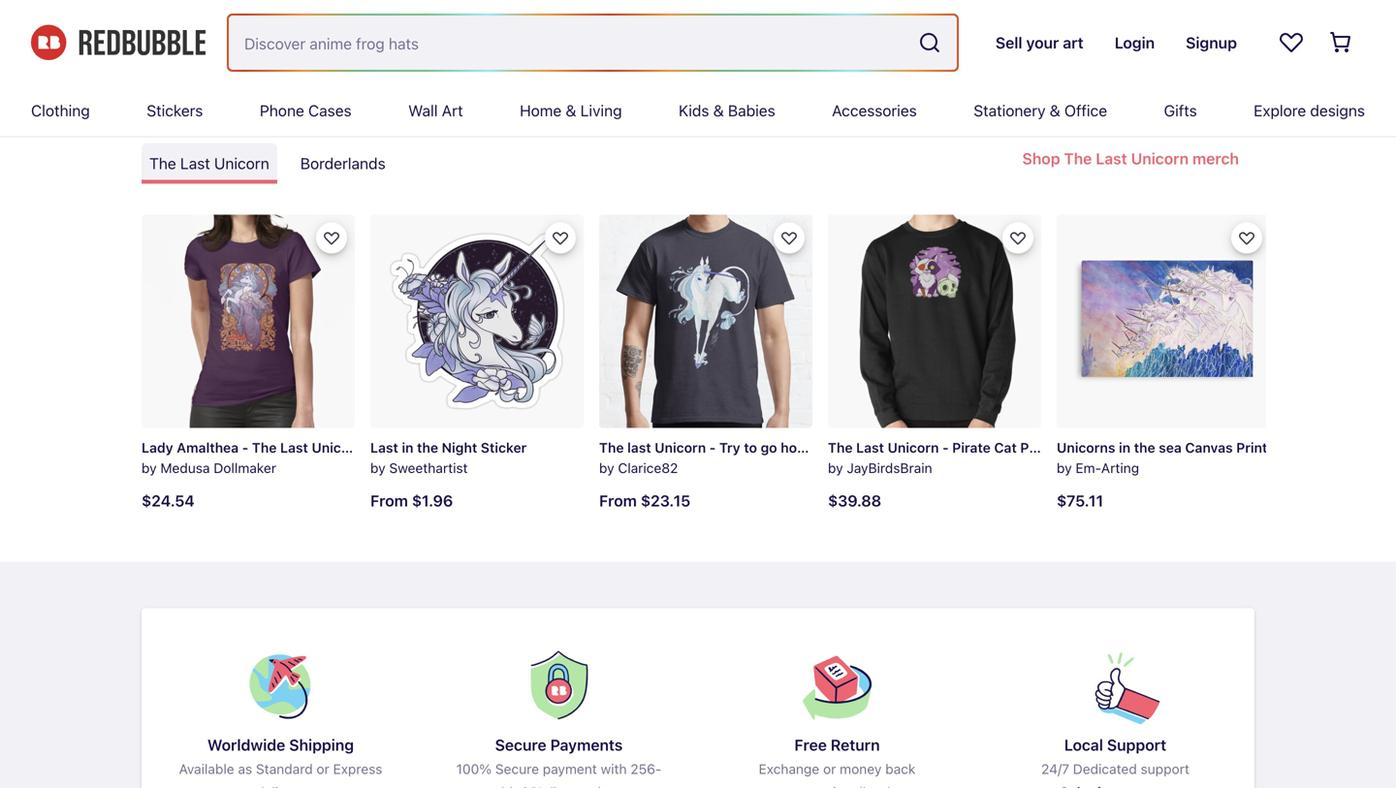 Task type: locate. For each thing, give the bounding box(es) containing it.
by down single
[[828, 460, 844, 476]]

the last unicorn - try to go home - single version classic t-shirt by clarice82
[[599, 440, 1023, 476]]

by left the clarice82
[[599, 460, 615, 476]]

lady
[[142, 440, 173, 456]]

fitted
[[367, 440, 405, 456]]

unicorn
[[214, 154, 269, 173], [312, 440, 363, 456], [655, 440, 706, 456], [888, 440, 939, 456]]

in up the arting
[[1119, 440, 1131, 456]]

the left sea
[[1135, 440, 1156, 456]]

art
[[240, 95, 270, 122]]

1 - from the left
[[242, 440, 249, 456]]

the inside last in the night sticker by sweethartist
[[417, 440, 438, 456]]

free
[[795, 736, 827, 754]]

phone cases link
[[260, 85, 352, 136]]

unicorn down art
[[214, 154, 269, 173]]

home & living link
[[520, 85, 622, 136]]

the
[[417, 440, 438, 456], [1135, 440, 1156, 456]]

1 horizontal spatial in
[[1119, 440, 1131, 456]]

the inside the last unicorn - try to go home - single version classic t-shirt by clarice82
[[599, 440, 624, 456]]

t- left 'cat'
[[978, 440, 992, 456]]

kids & babies
[[679, 101, 776, 120]]

the
[[149, 154, 176, 173], [252, 440, 277, 456], [599, 440, 624, 456], [828, 440, 853, 456]]

explore designs link
[[1254, 85, 1366, 136]]

art
[[442, 101, 463, 120]]

the right home
[[828, 440, 853, 456]]

sweatshirt
[[1077, 440, 1147, 456]]

shirt right pirate
[[992, 440, 1023, 456]]

or down shipping
[[317, 761, 330, 777]]

the last unicorn - pirate cat pullover sweatshirt by jaybirdsbrain
[[828, 440, 1147, 476]]

the left the last
[[599, 440, 624, 456]]

local
[[1065, 736, 1104, 754]]

4 - from the left
[[943, 440, 949, 456]]

2 the from the left
[[1135, 440, 1156, 456]]

delivery
[[256, 784, 305, 789]]

by down fitted in the bottom left of the page
[[371, 460, 386, 476]]

0 horizontal spatial shirt
[[422, 440, 454, 456]]

sweethartist
[[389, 460, 468, 476]]

1 horizontal spatial or
[[824, 761, 836, 777]]

unicorn for the last unicorn - pirate cat pullover sweatshirt by jaybirdsbrain
[[888, 440, 939, 456]]

0 vertical spatial secure
[[495, 736, 547, 754]]

100%
[[456, 761, 492, 777]]

the inside the last unicorn - pirate cat pullover sweatshirt by jaybirdsbrain
[[828, 440, 853, 456]]

menu bar containing clothing
[[31, 85, 1366, 136]]

last inside lady amalthea - the last unicorn fitted t-shirt by medusa dollmaker
[[280, 440, 308, 456]]

babies
[[728, 101, 776, 120]]

by inside unicorns in the sea canvas print by em-arting
[[1057, 460, 1072, 476]]

1 horizontal spatial from
[[599, 492, 637, 510]]

borderlands link
[[293, 143, 393, 184]]

pirate
[[953, 440, 991, 456]]

clarice82
[[618, 460, 678, 476]]

shop
[[142, 95, 197, 122]]

free return image
[[791, 639, 884, 731]]

the down stickers link on the top left of the page
[[149, 154, 176, 173]]

0 horizontal spatial or
[[317, 761, 330, 777]]

unicorns in the sea canvas print by em-arting
[[1057, 440, 1268, 476]]

support
[[1108, 736, 1167, 754]]

worldwide shipping image
[[234, 639, 327, 732]]

sticker
[[481, 440, 527, 456]]

2 & from the left
[[714, 101, 724, 120]]

phone cases
[[260, 101, 352, 120]]

love
[[492, 95, 535, 122]]

2 secure from the top
[[496, 761, 539, 777]]

accessories
[[832, 101, 917, 120]]

2 horizontal spatial &
[[1050, 101, 1061, 120]]

1 horizontal spatial the
[[1135, 440, 1156, 456]]

1 horizontal spatial &
[[714, 101, 724, 120]]

last
[[180, 154, 210, 173], [280, 440, 308, 456], [371, 440, 399, 456], [857, 440, 885, 456]]

in up sweethartist on the left bottom
[[402, 440, 414, 456]]

last up jaybirdsbrain
[[857, 440, 885, 456]]

by right made
[[339, 95, 365, 122]]

from left $1.96
[[371, 492, 408, 510]]

& right kids
[[714, 101, 724, 120]]

unicorn inside the last unicorn - try to go home - single version classic t-shirt by clarice82
[[655, 440, 706, 456]]

0 horizontal spatial from
[[371, 492, 408, 510]]

- right home
[[821, 440, 827, 456]]

wall art
[[408, 101, 463, 120]]

by inside lady amalthea - the last unicorn fitted t-shirt by medusa dollmaker
[[142, 460, 157, 476]]

kids & babies link
[[679, 85, 776, 136]]

2 shirt from the left
[[992, 440, 1023, 456]]

1 vertical spatial secure
[[496, 761, 539, 777]]

0 horizontal spatial the
[[417, 440, 438, 456]]

the for $75.11
[[1135, 440, 1156, 456]]

unicorns
[[1057, 440, 1116, 456]]

unicorn up jaybirdsbrain
[[888, 440, 939, 456]]

worldwide
[[207, 736, 285, 754]]

- left the try
[[710, 440, 716, 456]]

cases
[[308, 101, 352, 120]]

& left office
[[1050, 101, 1061, 120]]

or up the for
[[824, 761, 836, 777]]

1 or from the left
[[317, 761, 330, 777]]

office
[[1065, 101, 1108, 120]]

unicorn inside lady amalthea - the last unicorn fitted t-shirt by medusa dollmaker
[[312, 440, 363, 456]]

1 horizontal spatial t-
[[978, 440, 992, 456]]

- left pirate
[[943, 440, 949, 456]]

the for from
[[417, 440, 438, 456]]

in inside unicorns in the sea canvas print by em-arting
[[1119, 440, 1131, 456]]

too
[[558, 95, 593, 122]]

dedicated
[[1074, 761, 1138, 777]]

t- up sweethartist on the left bottom
[[408, 440, 422, 456]]

the up dollmaker at bottom
[[252, 440, 277, 456]]

2 or from the left
[[824, 761, 836, 777]]

last in the night sticker by sweethartist
[[371, 440, 527, 476]]

None field
[[229, 16, 957, 70]]

support
[[1141, 761, 1190, 777]]

last up sweethartist on the left bottom
[[371, 440, 399, 456]]

by left "em-"
[[1057, 460, 1072, 476]]

in for from
[[402, 440, 414, 456]]

kids
[[679, 101, 710, 120]]

or
[[317, 761, 330, 777], [824, 761, 836, 777]]

stickers
[[147, 101, 203, 120]]

explore designs
[[1254, 101, 1366, 120]]

2 t- from the left
[[978, 440, 992, 456]]

medusa
[[160, 460, 210, 476]]

t-
[[408, 440, 422, 456], [978, 440, 992, 456]]

last down stickers link on the top left of the page
[[180, 154, 210, 173]]

secure payments 100% secure payment with 256- bit ssl encryption
[[456, 736, 662, 789]]

dollmaker
[[214, 460, 276, 476]]

3 & from the left
[[1050, 101, 1061, 120]]

made
[[275, 95, 334, 122]]

2 in from the left
[[1119, 440, 1131, 456]]

by down the lady
[[142, 460, 157, 476]]

phone
[[260, 101, 304, 120]]

available
[[179, 761, 234, 777]]

or inside worldwide shipping available as standard or express delivery
[[317, 761, 330, 777]]

in inside last in the night sticker by sweethartist
[[402, 440, 414, 456]]

unicorn up the clarice82
[[655, 440, 706, 456]]

1 the from the left
[[417, 440, 438, 456]]

Search term search field
[[229, 16, 911, 70]]

1 & from the left
[[566, 101, 577, 120]]

&
[[566, 101, 577, 120], [714, 101, 724, 120], [1050, 101, 1061, 120]]

from
[[371, 492, 408, 510], [599, 492, 637, 510]]

wall art link
[[408, 85, 463, 136]]

1 shirt from the left
[[422, 440, 454, 456]]

the inside unicorns in the sea canvas print by em-arting
[[1135, 440, 1156, 456]]

unicorn left fitted in the bottom left of the page
[[312, 440, 363, 456]]

1 t- from the left
[[408, 440, 422, 456]]

1 horizontal spatial shirt
[[992, 440, 1023, 456]]

shirt inside lady amalthea - the last unicorn fitted t-shirt by medusa dollmaker
[[422, 440, 454, 456]]

to
[[744, 440, 758, 456]]

- inside lady amalthea - the last unicorn fitted t-shirt by medusa dollmaker
[[242, 440, 249, 456]]

stationery & office
[[974, 101, 1108, 120]]

menu bar
[[31, 85, 1366, 136]]

pullover
[[1021, 440, 1074, 456]]

0 horizontal spatial in
[[402, 440, 414, 456]]

0 horizontal spatial &
[[566, 101, 577, 120]]

$39.88
[[828, 492, 882, 510]]

256-
[[631, 761, 662, 777]]

shop fan art made by artists who love it too
[[142, 95, 593, 122]]

by
[[339, 95, 365, 122], [142, 460, 157, 476], [371, 460, 386, 476], [599, 460, 615, 476], [828, 460, 844, 476], [1057, 460, 1072, 476]]

unicorn for the last unicorn
[[214, 154, 269, 173]]

- up dollmaker at bottom
[[242, 440, 249, 456]]

exchange
[[759, 761, 820, 777]]

sea
[[1159, 440, 1182, 456]]

classic
[[927, 440, 974, 456]]

& right it
[[566, 101, 577, 120]]

stationery
[[974, 101, 1046, 120]]

2 from from the left
[[599, 492, 637, 510]]

0 horizontal spatial t-
[[408, 440, 422, 456]]

with
[[601, 761, 627, 777]]

last right amalthea
[[280, 440, 308, 456]]

for
[[832, 784, 849, 789]]

local support image
[[1069, 639, 1163, 731]]

shirt up sweethartist on the left bottom
[[422, 440, 454, 456]]

by inside the last unicorn - try to go home - single version classic t-shirt by clarice82
[[599, 460, 615, 476]]

1 from from the left
[[371, 492, 408, 510]]

accessories link
[[832, 85, 917, 136]]

from down the clarice82
[[599, 492, 637, 510]]

the up sweethartist on the left bottom
[[417, 440, 438, 456]]

unicorn inside the last unicorn - pirate cat pullover sweatshirt by jaybirdsbrain
[[888, 440, 939, 456]]

1 in from the left
[[402, 440, 414, 456]]



Task type: describe. For each thing, give the bounding box(es) containing it.
designs
[[1311, 101, 1366, 120]]

last
[[628, 440, 652, 456]]

it
[[540, 95, 553, 122]]

& for kids
[[714, 101, 724, 120]]

payments
[[551, 736, 623, 754]]

amalthea
[[177, 440, 239, 456]]

artists
[[370, 95, 437, 122]]

single
[[831, 440, 871, 456]]

the inside lady amalthea - the last unicorn fitted t-shirt by medusa dollmaker
[[252, 440, 277, 456]]

clothing
[[31, 101, 90, 120]]

$24.54
[[142, 492, 195, 510]]

clothing link
[[31, 85, 90, 136]]

from for from $23.15
[[599, 492, 637, 510]]

version
[[875, 440, 924, 456]]

secure payments image
[[513, 639, 606, 731]]

last inside the last unicorn - pirate cat pullover sweatshirt by jaybirdsbrain
[[857, 440, 885, 456]]

by inside last in the night sticker by sweethartist
[[371, 460, 386, 476]]

$75.11
[[1057, 492, 1104, 510]]

guarantee
[[765, 784, 828, 789]]

$23.15
[[641, 492, 691, 510]]

1 secure from the top
[[495, 736, 547, 754]]

wall
[[408, 101, 438, 120]]

stickers link
[[147, 85, 203, 136]]

3 - from the left
[[821, 440, 827, 456]]

lady amalthea - the last unicorn fitted t-shirt by medusa dollmaker
[[142, 440, 454, 476]]

ssl
[[521, 784, 546, 789]]

24/7
[[1042, 761, 1070, 777]]

- inside the last unicorn - pirate cat pullover sweatshirt by jaybirdsbrain
[[943, 440, 949, 456]]

the for the last unicorn
[[149, 154, 176, 173]]

shipping
[[289, 736, 354, 754]]

& for home
[[566, 101, 577, 120]]

night
[[442, 440, 478, 456]]

all
[[853, 784, 867, 789]]

by inside the last unicorn - pirate cat pullover sweatshirt by jaybirdsbrain
[[828, 460, 844, 476]]

redbubble logo image
[[31, 25, 206, 60]]

the for the last unicorn - pirate cat pullover sweatshirt by jaybirdsbrain
[[828, 440, 853, 456]]

& for stationery
[[1050, 101, 1061, 120]]

explore
[[1254, 101, 1307, 120]]

t- inside the last unicorn - try to go home - single version classic t-shirt by clarice82
[[978, 440, 992, 456]]

2 - from the left
[[710, 440, 716, 456]]

the last unicorn link
[[142, 143, 277, 184]]

encryption
[[550, 784, 617, 789]]

jaybirdsbrain
[[847, 460, 933, 476]]

as
[[238, 761, 252, 777]]

local support 24/7 dedicated support
[[1042, 736, 1190, 777]]

home
[[781, 440, 817, 456]]

standard
[[256, 761, 313, 777]]

unicorn for the last unicorn - try to go home - single version classic t-shirt by clarice82
[[655, 440, 706, 456]]

go
[[761, 440, 778, 456]]

canvas
[[1186, 440, 1233, 456]]

the for the last unicorn - try to go home - single version classic t-shirt by clarice82
[[599, 440, 624, 456]]

the last unicorn
[[149, 154, 269, 173]]

express
[[333, 761, 383, 777]]

stationery & office link
[[974, 85, 1108, 136]]

from $1.96
[[371, 492, 453, 510]]

t- inside lady amalthea - the last unicorn fitted t-shirt by medusa dollmaker
[[408, 440, 422, 456]]

borderlands
[[301, 154, 386, 173]]

cat
[[995, 440, 1017, 456]]

in for $75.11
[[1119, 440, 1131, 456]]

who
[[442, 95, 487, 122]]

print
[[1237, 440, 1268, 456]]

or inside free return exchange or money back guarantee for all orders
[[824, 761, 836, 777]]

gifts link
[[1165, 85, 1198, 136]]

shirt inside the last unicorn - try to go home - single version classic t-shirt by clarice82
[[992, 440, 1023, 456]]

try
[[720, 440, 741, 456]]

home
[[520, 101, 562, 120]]

home & living
[[520, 101, 622, 120]]

last inside last in the night sticker by sweethartist
[[371, 440, 399, 456]]

arting
[[1102, 460, 1140, 476]]

$1.96
[[412, 492, 453, 510]]

from for from $1.96
[[371, 492, 408, 510]]

money
[[840, 761, 882, 777]]

fan
[[202, 95, 235, 122]]

bit
[[501, 784, 518, 789]]

worldwide shipping available as standard or express delivery
[[179, 736, 383, 789]]

return
[[831, 736, 880, 754]]

payment
[[543, 761, 597, 777]]

orders
[[870, 784, 911, 789]]

gifts
[[1165, 101, 1198, 120]]

back
[[886, 761, 916, 777]]



Task type: vqa. For each thing, say whether or not it's contained in the screenshot.
the to the right
yes



